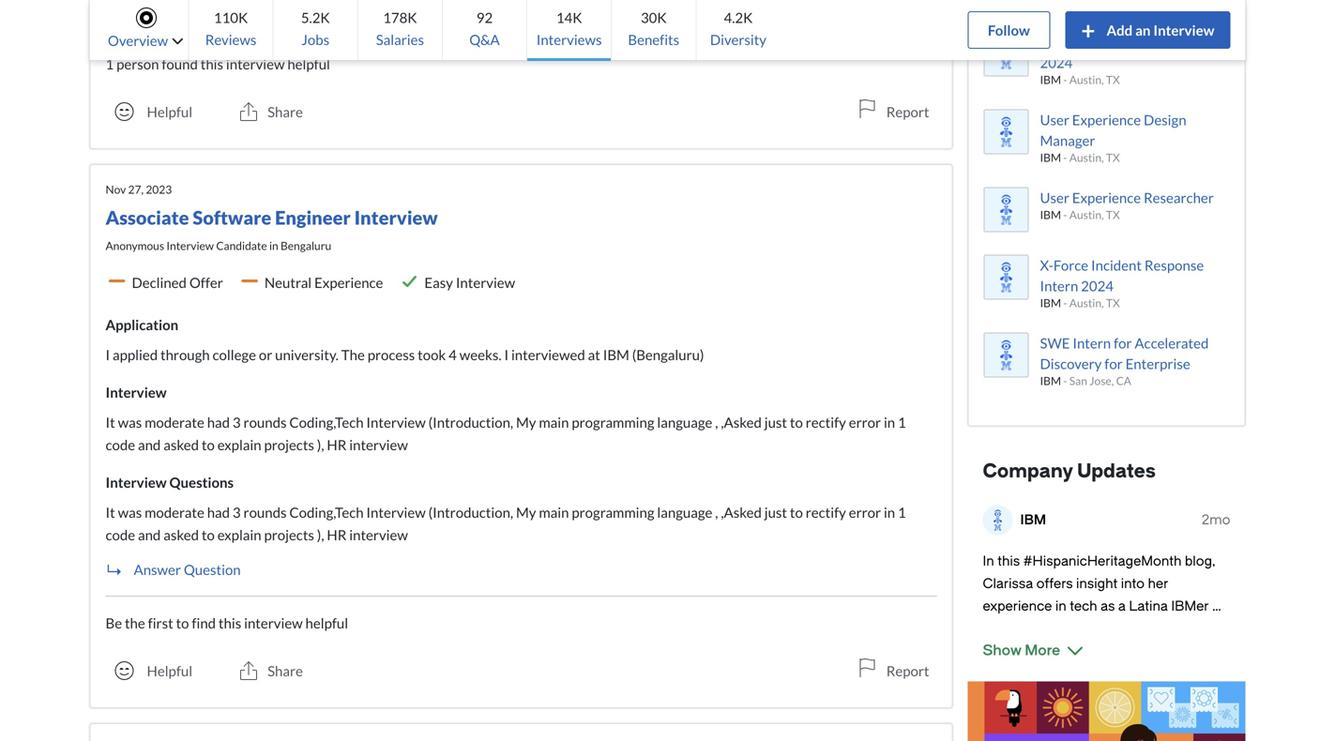 Task type: vqa. For each thing, say whether or not it's contained in the screenshot.
2nd "Answer" from the bottom
yes



Task type: locate. For each thing, give the bounding box(es) containing it.
1 vertical spatial ,
[[715, 504, 718, 521]]

tx inside "x-force incident response intern 2024 ibm - austin, tx"
[[1106, 296, 1120, 310]]

- up swe
[[1064, 296, 1068, 310]]

2 code from the top
[[106, 527, 135, 543]]

1 vertical spatial coding,tech
[[289, 504, 364, 521]]

2024 down incident
[[1081, 277, 1114, 294]]

had up questions
[[207, 414, 230, 431]]

1 vertical spatial answer question
[[134, 561, 241, 578]]

1 share button from the top
[[230, 93, 311, 130]]

code down interview questions
[[106, 527, 135, 543]]

92
[[477, 9, 493, 26]]

programming
[[572, 414, 655, 431], [572, 504, 655, 521]]

0 vertical spatial x-
[[1040, 33, 1054, 50]]

swe intern for accelerated discovery for enterprise link
[[1040, 335, 1209, 372]]

1 had from the top
[[207, 414, 230, 431]]

2024 inside x-force red hacker intern 2024 ibm - austin, tx
[[1040, 54, 1073, 71]]

3 tx from the top
[[1106, 208, 1120, 221]]

1 helpful from the top
[[147, 103, 192, 120]]

intern for x-force incident response intern 2024
[[1040, 277, 1079, 294]]

accelerated
[[1135, 335, 1209, 351]]

1 vertical spatial just
[[765, 504, 787, 521]]

1 code from the top
[[106, 436, 135, 453]]

austin, inside the user experience researcher ibm - austin, tx
[[1070, 208, 1104, 221]]

it down interview questions
[[106, 504, 115, 521]]

1 report button from the top
[[849, 90, 937, 133]]

force inside "x-force incident response intern 2024 ibm - austin, tx"
[[1054, 257, 1089, 274]]

0 vertical spatial code
[[106, 436, 135, 453]]

helpful button down person
[[106, 93, 200, 130]]

2 hr from the top
[[327, 527, 347, 543]]

tx inside x-force red hacker intern 2024 ibm - austin, tx
[[1106, 73, 1120, 86]]

anonymous interview candidate in bengaluru
[[106, 239, 331, 252]]

helpful
[[288, 55, 330, 72], [306, 615, 348, 632]]

i right weeks.
[[504, 346, 509, 363]]

0 vertical spatial main
[[539, 414, 569, 431]]

x-
[[1040, 33, 1054, 50], [1040, 257, 1054, 274]]

1 vertical spatial ibm image
[[985, 334, 1028, 377]]

austin, down "red"
[[1070, 73, 1104, 86]]

jose,
[[1090, 374, 1114, 388]]

swe
[[1040, 335, 1070, 351]]

0 vertical spatial experience
[[1073, 111, 1141, 128]]

2024 for incident
[[1081, 277, 1114, 294]]

- down manager
[[1064, 151, 1068, 164]]

1 vertical spatial ,asked
[[721, 504, 762, 521]]

x- inside x-force red hacker intern 2024 ibm - austin, tx
[[1040, 33, 1054, 50]]

1 vertical spatial projects
[[264, 527, 314, 543]]

language
[[657, 414, 713, 431], [657, 504, 713, 521]]

it
[[106, 414, 115, 431], [106, 504, 115, 521]]

share button
[[230, 93, 311, 130], [230, 652, 311, 690]]

ibm image
[[985, 32, 1028, 76], [985, 334, 1028, 377]]

and down interview questions
[[138, 527, 161, 543]]

1 coding,tech from the top
[[289, 414, 364, 431]]

intern right an
[[1166, 33, 1204, 50]]

and up interview questions
[[138, 436, 161, 453]]

answer
[[134, 2, 181, 19], [134, 561, 181, 578]]

code up interview questions
[[106, 436, 135, 453]]

report button for be the first to find this interview helpful
[[849, 649, 937, 693]]

4 tx from the top
[[1106, 296, 1120, 310]]

college
[[213, 346, 256, 363]]

1 programming from the top
[[572, 414, 655, 431]]

1 vertical spatial code
[[106, 527, 135, 543]]

asked
[[163, 436, 199, 453], [163, 527, 199, 543]]

helpful button for person
[[106, 93, 200, 130]]

intern inside swe intern for accelerated discovery for enterprise ibm - san jose, ca
[[1073, 335, 1111, 351]]

1 vertical spatial explain
[[217, 527, 261, 543]]

1 ,asked from the top
[[721, 414, 762, 431]]

2 report from the top
[[887, 663, 930, 679]]

just
[[765, 414, 787, 431], [765, 504, 787, 521]]

add an interview
[[1107, 22, 1215, 38]]

experience for ibm
[[1073, 189, 1141, 206]]

1 share from the top
[[268, 103, 303, 120]]

report
[[887, 103, 930, 120], [887, 663, 930, 679]]

2 force from the top
[[1054, 257, 1089, 274]]

- inside the user experience researcher ibm - austin, tx
[[1064, 208, 1068, 221]]

0 vertical spatial helpful
[[288, 55, 330, 72]]

0 vertical spatial error
[[849, 414, 881, 431]]

0 vertical spatial helpful
[[147, 103, 192, 120]]

and
[[138, 436, 161, 453], [138, 527, 161, 543]]

2 programming from the top
[[572, 504, 655, 521]]

share down the be the first to find this interview helpful
[[268, 663, 303, 679]]

2 share from the top
[[268, 663, 303, 679]]

neutral
[[264, 274, 312, 291]]

user inside user experience design manager ibm - austin, tx
[[1040, 111, 1070, 128]]

x- left incident
[[1040, 257, 1054, 274]]

- inside "x-force incident response intern 2024 ibm - austin, tx"
[[1064, 296, 1068, 310]]

0 vertical spatial my
[[516, 414, 536, 431]]

share down jobs
[[268, 103, 303, 120]]

x-force incident response intern 2024 ibm - austin, tx
[[1040, 257, 1204, 310]]

moderate down interview questions
[[145, 504, 204, 521]]

tx down user experience design manager "link"
[[1106, 151, 1120, 164]]

1 report from the top
[[887, 103, 930, 120]]

2 answer from the top
[[134, 561, 181, 578]]

question
[[184, 2, 241, 19], [184, 561, 241, 578]]

this down reviews
[[201, 55, 223, 72]]

- up manager
[[1064, 73, 1068, 86]]

answer question for 2nd answer question link from the top
[[134, 561, 241, 578]]

4 austin, from the top
[[1070, 296, 1104, 310]]

2023
[[146, 183, 172, 196]]

intern inside x-force red hacker intern 2024 ibm - austin, tx
[[1166, 33, 1204, 50]]

austin, down manager
[[1070, 151, 1104, 164]]

1 vertical spatial answer
[[134, 561, 181, 578]]

1 vertical spatial error
[[849, 504, 881, 521]]

2 ibm image from the top
[[985, 334, 1028, 377]]

ibm inside the user experience researcher ibm - austin, tx
[[1040, 208, 1061, 221]]

- inside x-force red hacker intern 2024 ibm - austin, tx
[[1064, 73, 1068, 86]]

2 helpful button from the top
[[106, 652, 200, 690]]

0 vertical spatial ibm image
[[985, 32, 1028, 76]]

explain up questions
[[217, 436, 261, 453]]

1 austin, from the top
[[1070, 73, 1104, 86]]

2 vertical spatial intern
[[1073, 335, 1111, 351]]

had
[[207, 414, 230, 431], [207, 504, 230, 521]]

hr
[[327, 436, 347, 453], [327, 527, 347, 543]]

ibm image for x-
[[985, 32, 1028, 76]]

0 horizontal spatial i
[[106, 346, 110, 363]]

4 - from the top
[[1064, 296, 1068, 310]]

for
[[1114, 335, 1132, 351], [1105, 355, 1123, 372]]

tx inside the user experience researcher ibm - austin, tx
[[1106, 208, 1120, 221]]

force left "red"
[[1054, 33, 1089, 50]]

it down applied
[[106, 414, 115, 431]]

110k reviews
[[205, 9, 257, 48]]

1 vertical spatial share
[[268, 663, 303, 679]]

answer up first
[[134, 561, 181, 578]]

company updates
[[983, 460, 1156, 482]]

2 error from the top
[[849, 504, 881, 521]]

benefits
[[628, 31, 680, 48]]

0 vertical spatial rectify
[[806, 414, 846, 431]]

force
[[1054, 33, 1089, 50], [1054, 257, 1089, 274]]

2024 inside "x-force incident response intern 2024 ibm - austin, tx"
[[1081, 277, 1114, 294]]

0 vertical spatial explain
[[217, 436, 261, 453]]

moderate
[[145, 414, 204, 431], [145, 504, 204, 521]]

2 vertical spatial ibm image
[[985, 256, 1028, 299]]

2 report button from the top
[[849, 649, 937, 693]]

1 vertical spatial share button
[[230, 652, 311, 690]]

0 vertical spatial 1
[[106, 55, 114, 72]]

1 vertical spatial my
[[516, 504, 536, 521]]

company
[[983, 460, 1073, 482]]

x- for x-force incident response intern 2024
[[1040, 257, 1054, 274]]

4
[[449, 346, 457, 363]]

user inside the user experience researcher ibm - austin, tx
[[1040, 189, 1070, 206]]

0 vertical spatial share button
[[230, 93, 311, 130]]

1 vertical spatial (introduction,
[[429, 504, 513, 521]]

2 user from the top
[[1040, 189, 1070, 206]]

0 vertical spatial answer question link
[[106, 2, 241, 19]]

i left applied
[[106, 346, 110, 363]]

2 (introduction, from the top
[[429, 504, 513, 521]]

2 question from the top
[[184, 561, 241, 578]]

intern up swe
[[1040, 277, 1079, 294]]

0 vertical spatial question
[[184, 2, 241, 19]]

ibm image for user experience researcher
[[985, 188, 1028, 231]]

moderate up interview questions
[[145, 414, 204, 431]]

1 question from the top
[[184, 2, 241, 19]]

answer up overview
[[134, 2, 181, 19]]

1 vertical spatial x-
[[1040, 257, 1054, 274]]

1 was from the top
[[118, 414, 142, 431]]

easy
[[425, 274, 453, 291]]

helpful button
[[106, 93, 200, 130], [106, 652, 200, 690]]

0 vertical spatial user
[[1040, 111, 1070, 128]]

intern
[[1166, 33, 1204, 50], [1040, 277, 1079, 294], [1073, 335, 1111, 351]]

experience inside user experience design manager ibm - austin, tx
[[1073, 111, 1141, 128]]

declined offer
[[132, 274, 223, 291]]

0 vertical spatial ,
[[715, 414, 718, 431]]

1 hr from the top
[[327, 436, 347, 453]]

question for 2nd answer question link from the bottom of the page
[[184, 2, 241, 19]]

0 horizontal spatial 2024
[[1040, 54, 1073, 71]]

answer question for 2nd answer question link from the bottom of the page
[[134, 2, 241, 19]]

2 helpful from the top
[[147, 663, 192, 679]]

share button down the be the first to find this interview helpful
[[230, 652, 311, 690]]

1 x- from the top
[[1040, 33, 1054, 50]]

0 vertical spatial it
[[106, 414, 115, 431]]

had down questions
[[207, 504, 230, 521]]

discovery
[[1040, 355, 1102, 372]]

1 language from the top
[[657, 414, 713, 431]]

this right find
[[219, 615, 241, 632]]

1 vertical spatial ibm image
[[985, 188, 1028, 231]]

share button down 1 person found this interview helpful
[[230, 93, 311, 130]]

was down interview questions
[[118, 504, 142, 521]]

experience inside the user experience researcher ibm - austin, tx
[[1073, 189, 1141, 206]]

- inside swe intern for accelerated discovery for enterprise ibm - san jose, ca
[[1064, 374, 1068, 388]]

0 vertical spatial moderate
[[145, 414, 204, 431]]

2 3 from the top
[[233, 504, 241, 521]]

- down user experience researcher link
[[1064, 208, 1068, 221]]

interview
[[1154, 22, 1215, 38], [354, 206, 438, 229], [166, 239, 214, 252], [456, 274, 515, 291], [106, 384, 167, 401], [366, 414, 426, 431], [106, 474, 167, 491], [366, 504, 426, 521]]

ibm inside x-force red hacker intern 2024 ibm - austin, tx
[[1040, 73, 1061, 86]]

3 - from the top
[[1064, 208, 1068, 221]]

1 force from the top
[[1054, 33, 1089, 50]]

0 vertical spatial language
[[657, 414, 713, 431]]

2 austin, from the top
[[1070, 151, 1104, 164]]

experience down user experience design manager ibm - austin, tx
[[1073, 189, 1141, 206]]

1 ), from the top
[[317, 436, 324, 453]]

1 and from the top
[[138, 436, 161, 453]]

- inside user experience design manager ibm - austin, tx
[[1064, 151, 1068, 164]]

3
[[233, 414, 241, 431], [233, 504, 241, 521]]

2 moderate from the top
[[145, 504, 204, 521]]

error
[[849, 414, 881, 431], [849, 504, 881, 521]]

1 moderate from the top
[[145, 414, 204, 431]]

explain
[[217, 436, 261, 453], [217, 527, 261, 543]]

1 3 from the top
[[233, 414, 241, 431]]

2 ibm image from the top
[[985, 188, 1028, 231]]

2 - from the top
[[1064, 151, 1068, 164]]

0 vertical spatial ibm image
[[985, 110, 1028, 153]]

experience up manager
[[1073, 111, 1141, 128]]

it was moderate had 3 rounds coding,tech interview (introduction, my main programming language , ,asked just to rectify error in 1 code and asked to explain projects ), hr interview
[[106, 414, 906, 453], [106, 504, 906, 543]]

0 vertical spatial this
[[201, 55, 223, 72]]

1 vertical spatial hr
[[327, 527, 347, 543]]

tx down x-force incident response intern 2024 link at top right
[[1106, 296, 1120, 310]]

1 vertical spatial answer question link
[[106, 561, 241, 578]]

1 my from the top
[[516, 414, 536, 431]]

person
[[116, 55, 159, 72]]

explain down questions
[[217, 527, 261, 543]]

enterprise
[[1126, 355, 1191, 372]]

tx down user experience researcher link
[[1106, 208, 1120, 221]]

report for be the first to find this interview helpful
[[887, 663, 930, 679]]

2024 down follow button
[[1040, 54, 1073, 71]]

0 vertical spatial report
[[887, 103, 930, 120]]

2 projects from the top
[[264, 527, 314, 543]]

1 - from the top
[[1064, 73, 1068, 86]]

share button for this
[[230, 652, 311, 690]]

2 answer question link from the top
[[106, 561, 241, 578]]

0 vertical spatial ),
[[317, 436, 324, 453]]

user up manager
[[1040, 111, 1070, 128]]

answer for 2nd answer question link from the top
[[134, 561, 181, 578]]

0 vertical spatial was
[[118, 414, 142, 431]]

0 vertical spatial programming
[[572, 414, 655, 431]]

1 vertical spatial 3
[[233, 504, 241, 521]]

1 vertical spatial language
[[657, 504, 713, 521]]

experience
[[1073, 111, 1141, 128], [1073, 189, 1141, 206], [314, 274, 383, 291]]

offer
[[189, 274, 223, 291]]

1 ibm image from the top
[[985, 32, 1028, 76]]

rounds
[[244, 414, 287, 431], [244, 504, 287, 521]]

answer question
[[134, 2, 241, 19], [134, 561, 241, 578]]

report button for 1 person found this interview helpful
[[849, 90, 937, 133]]

2 share button from the top
[[230, 652, 311, 690]]

2 answer question from the top
[[134, 561, 241, 578]]

1 just from the top
[[765, 414, 787, 431]]

1 vertical spatial rounds
[[244, 504, 287, 521]]

tx
[[1106, 73, 1120, 86], [1106, 151, 1120, 164], [1106, 208, 1120, 221], [1106, 296, 1120, 310]]

report for 1 person found this interview helpful
[[887, 103, 930, 120]]

1 user from the top
[[1040, 111, 1070, 128]]

force left incident
[[1054, 257, 1089, 274]]

1 vertical spatial asked
[[163, 527, 199, 543]]

user down manager
[[1040, 189, 1070, 206]]

tx down x-force red hacker intern 2024 link
[[1106, 73, 1120, 86]]

1 vertical spatial user
[[1040, 189, 1070, 206]]

helpful
[[147, 103, 192, 120], [147, 663, 192, 679]]

1 vertical spatial 2024
[[1081, 277, 1114, 294]]

178k salaries
[[376, 9, 424, 48]]

x- for x-force red hacker intern 2024
[[1040, 33, 1054, 50]]

1 (introduction, from the top
[[429, 414, 513, 431]]

1 vertical spatial force
[[1054, 257, 1089, 274]]

3 austin, from the top
[[1070, 208, 1104, 221]]

experience for manager
[[1073, 111, 1141, 128]]

i
[[106, 346, 110, 363], [504, 346, 509, 363]]

1 horizontal spatial 2024
[[1081, 277, 1114, 294]]

0 vertical spatial ,asked
[[721, 414, 762, 431]]

2 ,asked from the top
[[721, 504, 762, 521]]

1 vertical spatial was
[[118, 504, 142, 521]]

1 tx from the top
[[1106, 73, 1120, 86]]

1 vertical spatial ),
[[317, 527, 324, 543]]

asked down interview questions
[[163, 527, 199, 543]]

x- right follow
[[1040, 33, 1054, 50]]

helpful down first
[[147, 663, 192, 679]]

austin, down user experience researcher link
[[1070, 208, 1104, 221]]

0 vertical spatial helpful button
[[106, 93, 200, 130]]

1 answer from the top
[[134, 2, 181, 19]]

force inside x-force red hacker intern 2024 ibm - austin, tx
[[1054, 33, 1089, 50]]

0 vertical spatial just
[[765, 414, 787, 431]]

associate software engineer interview
[[106, 206, 438, 229]]

1 vertical spatial rectify
[[806, 504, 846, 521]]

3 ibm image from the top
[[985, 256, 1028, 299]]

asked up interview questions
[[163, 436, 199, 453]]

question up reviews
[[184, 2, 241, 19]]

3 down college
[[233, 414, 241, 431]]

30k
[[641, 9, 667, 26]]

3 down questions
[[233, 504, 241, 521]]

1 rounds from the top
[[244, 414, 287, 431]]

- left 'san' at the right bottom
[[1064, 374, 1068, 388]]

0 vertical spatial share
[[268, 103, 303, 120]]

1 rectify from the top
[[806, 414, 846, 431]]

1 vertical spatial question
[[184, 561, 241, 578]]

helpful down found
[[147, 103, 192, 120]]

ibm image
[[985, 110, 1028, 153], [985, 188, 1028, 231], [985, 256, 1028, 299]]

0 vertical spatial had
[[207, 414, 230, 431]]

was
[[118, 414, 142, 431], [118, 504, 142, 521]]

27,
[[128, 183, 144, 196]]

austin, down x-force incident response intern 2024 link at top right
[[1070, 296, 1104, 310]]

0 vertical spatial 2024
[[1040, 54, 1073, 71]]

through
[[160, 346, 210, 363]]

5 - from the top
[[1064, 374, 1068, 388]]

1 vertical spatial it was moderate had 3 rounds coding,tech interview (introduction, my main programming language , ,asked just to rectify error in 1 code and asked to explain projects ), hr interview
[[106, 504, 906, 543]]

0 vertical spatial coding,tech
[[289, 414, 364, 431]]

answer question link up overview
[[106, 2, 241, 19]]

user experience researcher link
[[1040, 189, 1214, 206]]

x-force incident response intern 2024 link
[[1040, 257, 1204, 294]]

1 vertical spatial main
[[539, 504, 569, 521]]

question up find
[[184, 561, 241, 578]]

1 vertical spatial helpful
[[147, 663, 192, 679]]

helpful button for the
[[106, 652, 200, 690]]

1 vertical spatial had
[[207, 504, 230, 521]]

1 ibm image from the top
[[985, 110, 1028, 153]]

0 vertical spatial answer
[[134, 2, 181, 19]]

0 vertical spatial 3
[[233, 414, 241, 431]]

austin,
[[1070, 73, 1104, 86], [1070, 151, 1104, 164], [1070, 208, 1104, 221], [1070, 296, 1104, 310]]

x-force red hacker intern 2024 link
[[1040, 33, 1204, 71]]

1 vertical spatial report button
[[849, 649, 937, 693]]

intern inside "x-force incident response intern 2024 ibm - austin, tx"
[[1040, 277, 1079, 294]]

answer question link up first
[[106, 561, 241, 578]]

tx inside user experience design manager ibm - austin, tx
[[1106, 151, 1120, 164]]

-
[[1064, 73, 1068, 86], [1064, 151, 1068, 164], [1064, 208, 1068, 221], [1064, 296, 1068, 310], [1064, 374, 1068, 388]]

answer question up reviews
[[134, 2, 241, 19]]

1 vertical spatial experience
[[1073, 189, 1141, 206]]

was down applied
[[118, 414, 142, 431]]

i applied through college or university. the process took 4 weeks. i interviewed at ibm (bengaluru)
[[106, 346, 704, 363]]

1 helpful button from the top
[[106, 93, 200, 130]]

show more
[[983, 642, 1061, 659]]

x- inside "x-force incident response intern 2024 ibm - austin, tx"
[[1040, 257, 1054, 274]]

0 vertical spatial answer question
[[134, 2, 241, 19]]

1 it was moderate had 3 rounds coding,tech interview (introduction, my main programming language , ,asked just to rectify error in 1 code and asked to explain projects ), hr interview from the top
[[106, 414, 906, 453]]

0 vertical spatial it was moderate had 3 rounds coding,tech interview (introduction, my main programming language , ,asked just to rectify error in 1 code and asked to explain projects ), hr interview
[[106, 414, 906, 453]]

austin, inside x-force red hacker intern 2024 ibm - austin, tx
[[1070, 73, 1104, 86]]

0 vertical spatial (introduction,
[[429, 414, 513, 431]]

1 vertical spatial it
[[106, 504, 115, 521]]

2 had from the top
[[207, 504, 230, 521]]

0 vertical spatial and
[[138, 436, 161, 453]]

experience down bengaluru
[[314, 274, 383, 291]]

2 tx from the top
[[1106, 151, 1120, 164]]

1 answer question from the top
[[134, 2, 241, 19]]

1 vertical spatial programming
[[572, 504, 655, 521]]

1 horizontal spatial i
[[504, 346, 509, 363]]

0 vertical spatial rounds
[[244, 414, 287, 431]]

2 x- from the top
[[1040, 257, 1054, 274]]

helpful button down first
[[106, 652, 200, 690]]

1 vertical spatial report
[[887, 663, 930, 679]]

intern up discovery
[[1073, 335, 1111, 351]]

this
[[201, 55, 223, 72], [219, 615, 241, 632]]

in
[[269, 239, 278, 252], [884, 414, 895, 431], [884, 504, 895, 521]]

0 vertical spatial intern
[[1166, 33, 1204, 50]]

0 vertical spatial projects
[[264, 436, 314, 453]]

1 vertical spatial and
[[138, 527, 161, 543]]

code
[[106, 436, 135, 453], [106, 527, 135, 543]]

1 vertical spatial intern
[[1040, 277, 1079, 294]]

0 vertical spatial hr
[[327, 436, 347, 453]]

application
[[106, 316, 178, 333]]

share
[[268, 103, 303, 120], [268, 663, 303, 679]]

1 vertical spatial 1
[[898, 414, 906, 431]]

answer question up find
[[134, 561, 241, 578]]



Task type: describe. For each thing, give the bounding box(es) containing it.
an
[[1136, 22, 1151, 38]]

nov
[[106, 183, 126, 196]]

swe intern for accelerated discovery for enterprise ibm - san jose, ca
[[1040, 335, 1209, 388]]

updates
[[1077, 460, 1156, 482]]

san
[[1070, 374, 1088, 388]]

q&a
[[470, 31, 500, 48]]

ibm inside swe intern for accelerated discovery for enterprise ibm - san jose, ca
[[1040, 374, 1061, 388]]

neutral experience
[[264, 274, 383, 291]]

2 coding,tech from the top
[[289, 504, 364, 521]]

interviews
[[537, 31, 602, 48]]

force for incident
[[1054, 257, 1089, 274]]

0 vertical spatial for
[[1114, 335, 1132, 351]]

employer logo image
[[983, 505, 1013, 535]]

ibm image for swe
[[985, 334, 1028, 377]]

1 answer question link from the top
[[106, 2, 241, 19]]

1 , from the top
[[715, 414, 718, 431]]

took
[[418, 346, 446, 363]]

researcher
[[1144, 189, 1214, 206]]

share button for helpful
[[230, 93, 311, 130]]

show more button
[[983, 639, 1092, 663]]

nov 27, 2023
[[106, 183, 172, 196]]

share for this
[[268, 663, 303, 679]]

ibm image for x-force incident response intern 2024
[[985, 256, 1028, 299]]

2 asked from the top
[[163, 527, 199, 543]]

30k benefits
[[628, 9, 680, 48]]

the
[[341, 346, 365, 363]]

applied
[[113, 346, 158, 363]]

share for helpful
[[268, 103, 303, 120]]

response
[[1145, 257, 1204, 274]]

2 was from the top
[[118, 504, 142, 521]]

2 it from the top
[[106, 504, 115, 521]]

answer for 2nd answer question link from the bottom of the page
[[134, 2, 181, 19]]

add an interview link
[[1066, 11, 1231, 49]]

found
[[162, 55, 198, 72]]

2 main from the top
[[539, 504, 569, 521]]

2 it was moderate had 3 rounds coding,tech interview (introduction, my main programming language , ,asked just to rectify error in 1 code and asked to explain projects ), hr interview from the top
[[106, 504, 906, 543]]

1 main from the top
[[539, 414, 569, 431]]

be
[[106, 615, 122, 632]]

1 error from the top
[[849, 414, 881, 431]]

1 vertical spatial for
[[1105, 355, 1123, 372]]

2 ), from the top
[[317, 527, 324, 543]]

1 person found this interview helpful
[[106, 55, 330, 72]]

2 vertical spatial in
[[884, 504, 895, 521]]

bengaluru
[[281, 239, 331, 252]]

ca
[[1116, 374, 1132, 388]]

2 and from the top
[[138, 527, 161, 543]]

2mo
[[1202, 512, 1231, 528]]

4.2k
[[724, 9, 753, 26]]

software
[[193, 206, 271, 229]]

2 i from the left
[[504, 346, 509, 363]]

follow
[[988, 22, 1030, 38]]

salaries
[[376, 31, 424, 48]]

austin, inside user experience design manager ibm - austin, tx
[[1070, 151, 1104, 164]]

interviewed
[[511, 346, 585, 363]]

questions
[[169, 474, 234, 491]]

14k
[[556, 9, 582, 26]]

diversity
[[710, 31, 767, 48]]

or
[[259, 346, 272, 363]]

1 explain from the top
[[217, 436, 261, 453]]

intern for x-force red hacker intern 2024
[[1166, 33, 1204, 50]]

overview
[[108, 32, 168, 49]]

2 language from the top
[[657, 504, 713, 521]]

declined
[[132, 274, 187, 291]]

2024 for red
[[1040, 54, 1073, 71]]

at
[[588, 346, 601, 363]]

engineer
[[275, 206, 351, 229]]

weeks.
[[460, 346, 502, 363]]

jobs
[[302, 31, 330, 48]]

14k interviews
[[537, 9, 602, 48]]

user experience researcher ibm - austin, tx
[[1040, 189, 1214, 221]]

5.2k
[[301, 9, 330, 26]]

2 my from the top
[[516, 504, 536, 521]]

associate software engineer interview link
[[106, 206, 438, 229]]

easy interview
[[425, 274, 515, 291]]

manager
[[1040, 132, 1096, 149]]

design
[[1144, 111, 1187, 128]]

2 explain from the top
[[217, 527, 261, 543]]

process
[[368, 346, 415, 363]]

92 q&a
[[470, 9, 500, 48]]

178k
[[383, 9, 417, 26]]

2 rectify from the top
[[806, 504, 846, 521]]

0 vertical spatial in
[[269, 239, 278, 252]]

reviews
[[205, 31, 257, 48]]

1 projects from the top
[[264, 436, 314, 453]]

force for red
[[1054, 33, 1089, 50]]

2 just from the top
[[765, 504, 787, 521]]

helpful for first
[[147, 663, 192, 679]]

associate
[[106, 206, 189, 229]]

candidate
[[216, 239, 267, 252]]

ibm inside user experience design manager ibm - austin, tx
[[1040, 151, 1061, 164]]

1 i from the left
[[106, 346, 110, 363]]

be the first to find this interview helpful
[[106, 615, 348, 632]]

first
[[148, 615, 173, 632]]

user experience design manager link
[[1040, 111, 1187, 149]]

2 vertical spatial 1
[[898, 504, 906, 521]]

helpful for found
[[147, 103, 192, 120]]

1 it from the top
[[106, 414, 115, 431]]

ibm image for user experience design manager
[[985, 110, 1028, 153]]

2 , from the top
[[715, 504, 718, 521]]

add
[[1107, 22, 1133, 38]]

show
[[983, 642, 1022, 659]]

ibm inside "x-force incident response intern 2024 ibm - austin, tx"
[[1040, 296, 1061, 310]]

1 vertical spatial in
[[884, 414, 895, 431]]

more
[[1025, 642, 1061, 659]]

find
[[192, 615, 216, 632]]

1 vertical spatial helpful
[[306, 615, 348, 632]]

1 vertical spatial this
[[219, 615, 241, 632]]

follow button
[[968, 11, 1051, 49]]

4.2k diversity
[[710, 9, 767, 48]]

user for ibm
[[1040, 189, 1070, 206]]

the
[[125, 615, 145, 632]]

2 rounds from the top
[[244, 504, 287, 521]]

2 vertical spatial experience
[[314, 274, 383, 291]]

austin, inside "x-force incident response intern 2024 ibm - austin, tx"
[[1070, 296, 1104, 310]]

hacker
[[1119, 33, 1163, 50]]

anonymous
[[106, 239, 164, 252]]

user experience design manager ibm - austin, tx
[[1040, 111, 1187, 164]]

question for 2nd answer question link from the top
[[184, 561, 241, 578]]

interview questions
[[106, 474, 234, 491]]

1 asked from the top
[[163, 436, 199, 453]]

(bengaluru)
[[632, 346, 704, 363]]

x-force red hacker intern 2024 ibm - austin, tx
[[1040, 33, 1204, 86]]

5.2k jobs
[[301, 9, 330, 48]]

university.
[[275, 346, 339, 363]]

user for manager
[[1040, 111, 1070, 128]]



